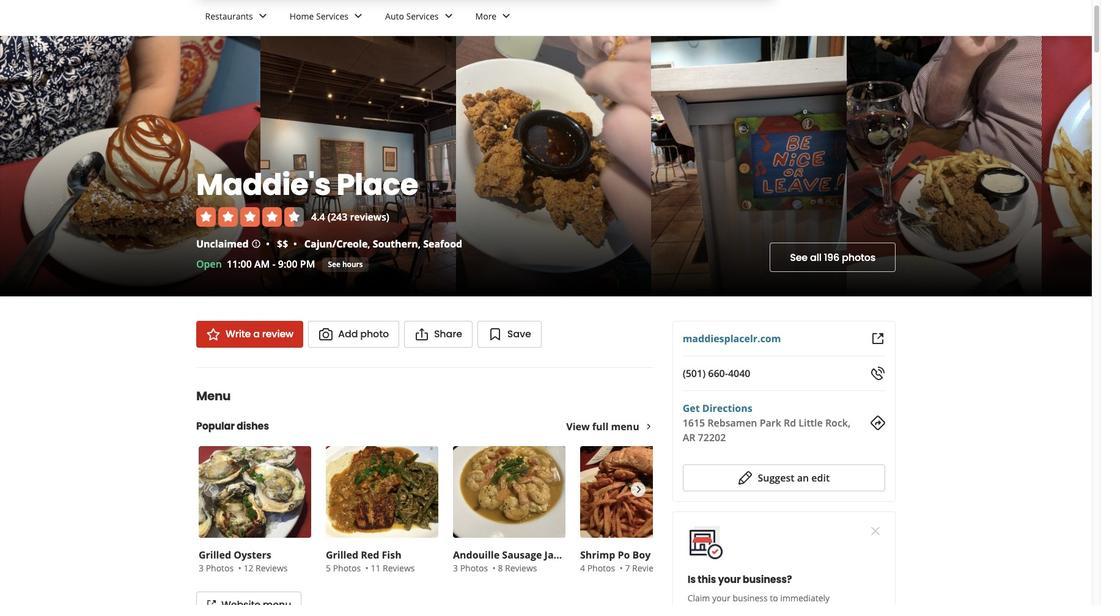 Task type: locate. For each thing, give the bounding box(es) containing it.
3 photos from the left
[[460, 563, 488, 574]]

1 horizontal spatial services
[[406, 10, 439, 22]]

24 chevron down v2 image inside more link
[[499, 9, 514, 23]]

get directions 1615 rebsamen park rd little rock, ar 72202
[[683, 402, 851, 445]]

photos
[[842, 250, 876, 264]]

reviews for po
[[632, 563, 664, 574]]

2 24 chevron down v2 image from the left
[[351, 9, 366, 23]]

2 3 from the left
[[453, 563, 458, 574]]

reviews
[[256, 563, 288, 574], [383, 563, 415, 574], [505, 563, 537, 574], [632, 563, 664, 574]]

see hours
[[328, 259, 363, 269]]

24 chevron down v2 image inside home services link
[[351, 9, 366, 23]]

maddiesplacelr.com
[[683, 332, 781, 346]]

reviews)
[[350, 210, 389, 224]]

2 photos from the left
[[333, 563, 361, 574]]

1 horizontal spatial ,
[[418, 237, 421, 251]]

photos right 5
[[333, 563, 361, 574]]

660-
[[708, 367, 728, 380]]

business
[[733, 593, 768, 604], [718, 605, 753, 605]]

popular dishes
[[196, 420, 269, 434]]

1 horizontal spatial 3
[[453, 563, 458, 574]]

add
[[338, 327, 358, 341]]

add photo
[[338, 327, 389, 341]]

(501) 660-4040
[[683, 367, 751, 380]]

fish
[[382, 549, 402, 562]]

photo of maddie's place - little rock, ar, us. chicken tenders image
[[1042, 36, 1101, 297]]

1 vertical spatial business
[[718, 605, 753, 605]]

next image
[[631, 482, 645, 497]]

photo of maddie's place - little rock, ar, us. alligator image
[[456, 36, 651, 297]]

4 photos from the left
[[587, 563, 615, 574]]

reviews down sausage
[[505, 563, 537, 574]]

photos down the shrimp
[[587, 563, 615, 574]]

24 chevron down v2 image inside restaurants link
[[255, 9, 270, 23]]

24 save outline v2 image
[[488, 327, 503, 342]]

1 services from the left
[[316, 10, 349, 22]]

196
[[824, 250, 840, 264]]

this
[[698, 573, 716, 587]]

3 left 12
[[199, 563, 204, 574]]

andouille sausage jambalaya 3 photos
[[453, 549, 596, 574]]

0 horizontal spatial 24 chevron down v2 image
[[441, 9, 456, 23]]

0 vertical spatial your
[[718, 573, 741, 587]]

2 , from the left
[[418, 237, 421, 251]]

7 reviews
[[625, 563, 664, 574]]

shrimp
[[580, 549, 615, 562]]

write a review link
[[196, 321, 303, 348]]

4.4 (243 reviews)
[[311, 210, 389, 224]]

9:00
[[278, 257, 298, 271]]

reviews down 'boy'
[[632, 563, 664, 574]]

1 horizontal spatial see
[[790, 250, 808, 264]]

0 horizontal spatial services
[[316, 10, 349, 22]]

services
[[316, 10, 349, 22], [406, 10, 439, 22]]

photos left 12
[[206, 563, 234, 574]]

0 horizontal spatial see
[[328, 259, 341, 269]]

24 chevron down v2 image
[[255, 9, 270, 23], [351, 9, 366, 23]]

andouille
[[453, 549, 500, 562]]

services right home
[[316, 10, 349, 22]]

(243 reviews) link
[[328, 210, 389, 224]]

11
[[371, 563, 381, 574]]

24 chevron down v2 image for home services
[[351, 9, 366, 23]]

menu
[[611, 420, 639, 434]]

24 pencil v2 image
[[738, 471, 753, 486]]

1 vertical spatial your
[[712, 593, 731, 604]]

1 , from the left
[[368, 237, 370, 251]]

ar
[[683, 431, 696, 445]]

andouille sausage jambalaya image
[[453, 446, 566, 538]]

services right auto
[[406, 10, 439, 22]]

photo of maddie's place - little rock, ar, us. chicken tenders with fries image
[[847, 36, 1042, 297]]

see left all
[[790, 250, 808, 264]]

photo of maddie's place - little rock, ar, us. pecan pie image
[[0, 36, 261, 297]]

24 chevron down v2 image for more
[[499, 9, 514, 23]]

your
[[718, 573, 741, 587], [712, 593, 731, 604]]

grilled red fish image
[[326, 446, 438, 538]]

3 down andouille
[[453, 563, 458, 574]]

1 horizontal spatial 24 chevron down v2 image
[[351, 9, 366, 23]]

4 reviews from the left
[[632, 563, 664, 574]]

grilled up 5
[[326, 549, 358, 562]]

grilled left oysters at left bottom
[[199, 549, 231, 562]]

24 chevron down v2 image
[[441, 9, 456, 23], [499, 9, 514, 23]]

24 chevron down v2 image right more
[[499, 9, 514, 23]]

7
[[625, 563, 630, 574]]

0 horizontal spatial 3
[[199, 563, 204, 574]]

to
[[770, 593, 778, 604]]

2 services from the left
[[406, 10, 439, 22]]

see
[[790, 250, 808, 264], [328, 259, 341, 269]]

photos for shrimp
[[587, 563, 615, 574]]

cajun/creole link
[[304, 237, 368, 251]]

maddie's place
[[196, 164, 418, 205]]

24 external link v2 image
[[871, 331, 885, 346]]

4040
[[728, 367, 751, 380]]

24 chevron down v2 image right restaurants
[[255, 9, 270, 23]]

grilled inside grilled oysters 3 photos
[[199, 549, 231, 562]]

immediately
[[780, 593, 830, 604]]

menu element
[[177, 368, 695, 605]]

more
[[475, 10, 497, 22]]

business right the update
[[718, 605, 753, 605]]

24 chevron down v2 image right auto services
[[441, 9, 456, 23]]

3 reviews from the left
[[505, 563, 537, 574]]

auto
[[385, 10, 404, 22]]

maddie's
[[196, 164, 331, 205]]

photo of maddie's place - little rock, ar, us. part of the dining area. image
[[261, 36, 456, 297]]

1 24 chevron down v2 image from the left
[[441, 9, 456, 23]]

, left the seafood link
[[418, 237, 421, 251]]

1 reviews from the left
[[256, 563, 288, 574]]

sausage
[[502, 549, 542, 562]]

view full menu
[[566, 420, 639, 434]]

12 reviews
[[244, 563, 288, 574]]

more link
[[466, 0, 524, 35]]

0 horizontal spatial 24 chevron down v2 image
[[255, 9, 270, 23]]

see left hours
[[328, 259, 341, 269]]

business left to
[[733, 593, 768, 604]]

edit
[[812, 471, 830, 485]]

reviews down fish
[[383, 563, 415, 574]]

grilled for grilled oysters
[[199, 549, 231, 562]]

photos down andouille
[[460, 563, 488, 574]]

2 reviews from the left
[[383, 563, 415, 574]]

review
[[262, 327, 294, 341]]

write a review
[[226, 327, 294, 341]]

get directions link
[[683, 402, 753, 415]]

0 horizontal spatial grilled
[[199, 549, 231, 562]]

3 inside grilled oysters 3 photos
[[199, 563, 204, 574]]

3
[[199, 563, 204, 574], [453, 563, 458, 574]]

restaurants link
[[195, 0, 280, 35]]

cajun/creole , southern , seafood
[[304, 237, 462, 251]]

1 3 from the left
[[199, 563, 204, 574]]

photos for andouille
[[460, 563, 488, 574]]

suggest
[[758, 471, 795, 485]]

24 chevron down v2 image left auto
[[351, 9, 366, 23]]

your right this
[[718, 573, 741, 587]]

1 grilled from the left
[[199, 549, 231, 562]]

full
[[592, 420, 609, 434]]

photos inside the grilled red fish 5 photos
[[333, 563, 361, 574]]

3 inside andouille sausage jambalaya 3 photos
[[453, 563, 458, 574]]

,
[[368, 237, 370, 251], [418, 237, 421, 251]]

24 chevron down v2 image inside auto services link
[[441, 9, 456, 23]]

1 24 chevron down v2 image from the left
[[255, 9, 270, 23]]

reviews right 12
[[256, 563, 288, 574]]

is
[[688, 573, 696, 587]]

photos
[[206, 563, 234, 574], [333, 563, 361, 574], [460, 563, 488, 574], [587, 563, 615, 574]]

photos inside 'shrimp po boy 4 photos'
[[587, 563, 615, 574]]

add photo link
[[308, 321, 399, 348]]

1615
[[683, 416, 705, 430]]

grilled
[[199, 549, 231, 562], [326, 549, 358, 562]]

services for home services
[[316, 10, 349, 22]]

your up the update
[[712, 593, 731, 604]]

grilled inside the grilled red fish 5 photos
[[326, 549, 358, 562]]

$$
[[277, 237, 288, 251]]

1 photos from the left
[[206, 563, 234, 574]]

2 grilled from the left
[[326, 549, 358, 562]]

2 24 chevron down v2 image from the left
[[499, 9, 514, 23]]

, left southern "link"
[[368, 237, 370, 251]]

1 horizontal spatial 24 chevron down v2 image
[[499, 9, 514, 23]]

po
[[618, 549, 630, 562]]

0 horizontal spatial ,
[[368, 237, 370, 251]]

1 horizontal spatial grilled
[[326, 549, 358, 562]]

photos inside andouille sausage jambalaya 3 photos
[[460, 563, 488, 574]]

grilled oysters image
[[199, 446, 311, 538]]

rock,
[[825, 416, 851, 430]]



Task type: describe. For each thing, give the bounding box(es) containing it.
close image
[[868, 524, 883, 539]]

grilled for grilled red fish
[[326, 549, 358, 562]]

claim
[[688, 593, 710, 604]]

see all 196 photos
[[790, 250, 876, 264]]

4.4 star rating image
[[196, 207, 304, 227]]

14 chevron right outline image
[[644, 423, 653, 431]]

grilled red fish 5 photos
[[326, 549, 402, 574]]

16 external link v2 image
[[207, 600, 216, 605]]

share button
[[404, 321, 473, 348]]

5
[[326, 563, 331, 574]]

see all 196 photos link
[[770, 243, 896, 272]]

0 vertical spatial business
[[733, 593, 768, 604]]

reviews for sausage
[[505, 563, 537, 574]]

view full menu link
[[566, 420, 653, 434]]

maddiesplacelr.com link
[[683, 332, 781, 346]]

-
[[272, 257, 276, 271]]

seafood link
[[423, 237, 462, 251]]

24 directions v2 image
[[871, 416, 885, 431]]

update
[[688, 605, 716, 605]]

8
[[498, 563, 503, 574]]

(501)
[[683, 367, 706, 380]]

is this your business? claim your business to immediately update business information, respon
[[688, 573, 840, 605]]

services for auto services
[[406, 10, 439, 22]]

unclaimed link
[[196, 237, 249, 251]]

rebsamen
[[708, 416, 757, 430]]

shrimp po boy 4 photos
[[580, 549, 651, 574]]

see for see hours
[[328, 259, 341, 269]]

cajun/creole
[[304, 237, 368, 251]]

business categories element
[[195, 0, 1068, 35]]

a
[[253, 327, 260, 341]]

24 chevron down v2 image for restaurants
[[255, 9, 270, 23]]

save
[[507, 327, 531, 341]]

menu
[[196, 388, 231, 405]]

little
[[799, 416, 823, 430]]

72202
[[698, 431, 726, 445]]

24 camera v2 image
[[319, 327, 333, 342]]

place
[[337, 164, 418, 205]]

open
[[196, 257, 222, 271]]

photo
[[360, 327, 389, 341]]

reviews for oysters
[[256, 563, 288, 574]]

previous image
[[204, 482, 217, 497]]

unclaimed
[[196, 237, 249, 251]]

an
[[797, 471, 809, 485]]

hours
[[342, 259, 363, 269]]

24 phone v2 image
[[871, 366, 885, 381]]

home
[[290, 10, 314, 22]]

open 11:00 am - 9:00 pm
[[196, 257, 315, 271]]

southern link
[[373, 237, 418, 251]]

park
[[760, 416, 781, 430]]

popular
[[196, 420, 235, 434]]

24 chevron down v2 image for auto services
[[441, 9, 456, 23]]

photos inside grilled oysters 3 photos
[[206, 563, 234, 574]]

reviews for red
[[383, 563, 415, 574]]

red
[[361, 549, 379, 562]]

24 star v2 image
[[206, 327, 221, 342]]

all
[[810, 250, 822, 264]]

dishes
[[237, 420, 269, 434]]

boy
[[633, 549, 651, 562]]

24 share v2 image
[[415, 327, 429, 342]]

am
[[254, 257, 270, 271]]

photos for grilled
[[333, 563, 361, 574]]

(243
[[328, 210, 348, 224]]

16 exclamation v2 image
[[251, 239, 261, 249]]

4
[[580, 563, 585, 574]]

photo of maddie's place - little rock, ar, us. =) image
[[651, 36, 847, 297]]

see hours link
[[323, 257, 368, 272]]

home services
[[290, 10, 349, 22]]

southern
[[373, 237, 418, 251]]

shrimp po boy image
[[580, 446, 693, 538]]

restaurants
[[205, 10, 253, 22]]

suggest an edit
[[758, 471, 830, 485]]

4.4
[[311, 210, 325, 224]]

share
[[434, 327, 462, 341]]

view
[[566, 420, 590, 434]]

auto services
[[385, 10, 439, 22]]

see for see all 196 photos
[[790, 250, 808, 264]]

pm
[[300, 257, 315, 271]]

seafood
[[423, 237, 462, 251]]

auto services link
[[376, 0, 466, 35]]

rd
[[784, 416, 796, 430]]

business?
[[743, 573, 792, 587]]

11:00
[[227, 257, 252, 271]]

jambalaya
[[545, 549, 596, 562]]

grilled oysters 3 photos
[[199, 549, 271, 574]]

12
[[244, 563, 253, 574]]

8 reviews
[[498, 563, 537, 574]]

suggest an edit button
[[683, 465, 885, 492]]

save button
[[477, 321, 542, 348]]



Task type: vqa. For each thing, say whether or not it's contained in the screenshot.
as in TACOS ARE JUST AS GOOD. THEIR SALSA BAR IS NICE BUT THE SALSA AREN'T THE BEST. LASTLY THE ONLY THING I'D LIKE TO SEE IS ANOTHER LOCATION CLOSER TO THE EAST SIDE BECAUSE THIS PLACE IS USUALLY CROWDED SO EXPECT TO WAIT DURING PEAK HOURS.
no



